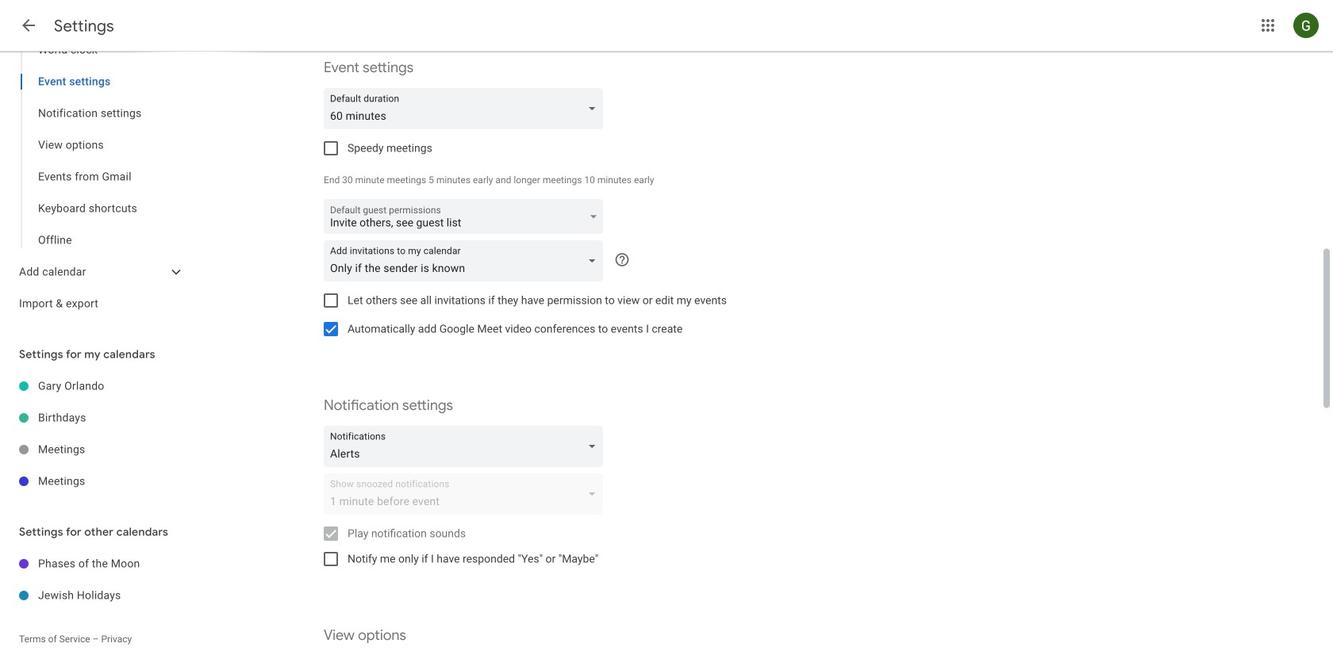 Task type: describe. For each thing, give the bounding box(es) containing it.
2 tree from the top
[[0, 371, 190, 498]]

3 tree from the top
[[0, 548, 190, 612]]

birthdays tree item
[[0, 402, 190, 434]]



Task type: vqa. For each thing, say whether or not it's contained in the screenshot.
M to the right
no



Task type: locate. For each thing, give the bounding box(es) containing it.
heading
[[54, 16, 114, 36]]

0 vertical spatial tree
[[0, 0, 190, 320]]

meetings tree item down birthdays tree item
[[0, 466, 190, 498]]

2 vertical spatial tree
[[0, 548, 190, 612]]

meetings tree item
[[0, 434, 190, 466], [0, 466, 190, 498]]

meetings tree item down gary orlando tree item
[[0, 434, 190, 466]]

2 meetings tree item from the top
[[0, 466, 190, 498]]

1 vertical spatial tree
[[0, 371, 190, 498]]

phases of the moon tree item
[[0, 548, 190, 580]]

group
[[0, 0, 190, 256]]

tree
[[0, 0, 190, 320], [0, 371, 190, 498], [0, 548, 190, 612]]

1 meetings tree item from the top
[[0, 434, 190, 466]]

go back image
[[19, 16, 38, 35]]

None field
[[324, 88, 609, 129], [324, 240, 609, 282], [324, 426, 609, 467], [324, 88, 609, 129], [324, 240, 609, 282], [324, 426, 609, 467]]

1 tree from the top
[[0, 0, 190, 320]]

gary orlando tree item
[[0, 371, 190, 402]]

jewish holidays tree item
[[0, 580, 190, 612]]



